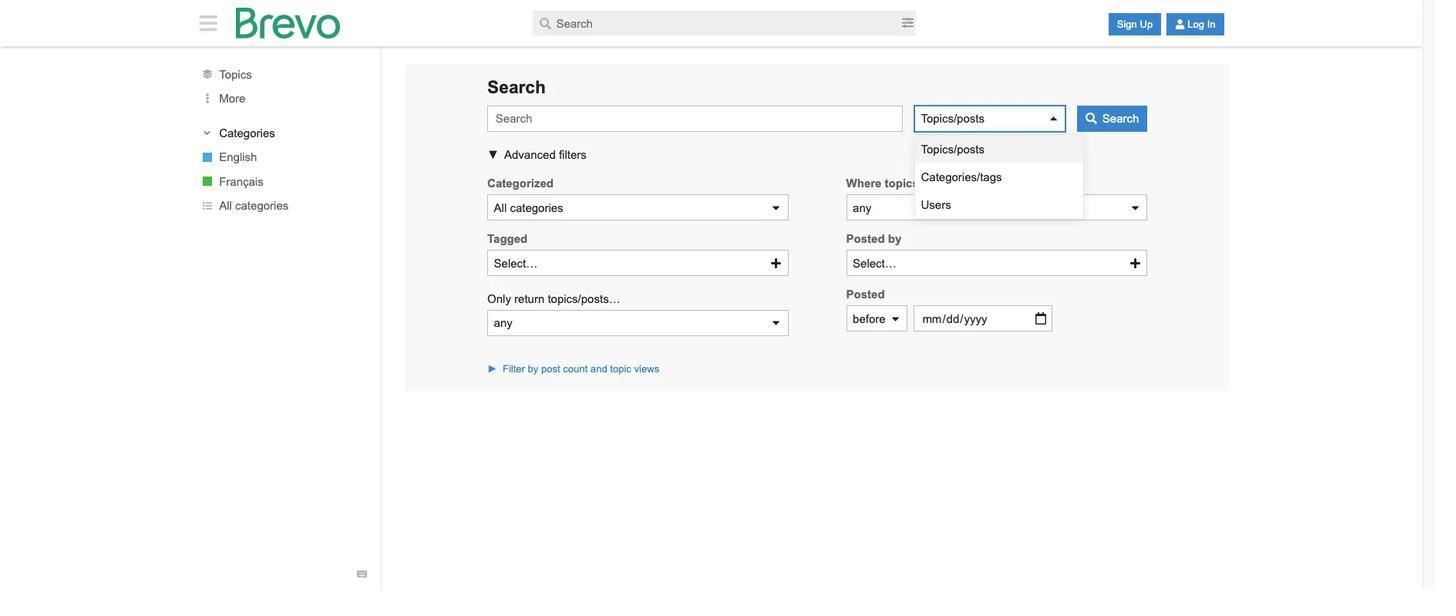 Task type: describe. For each thing, give the bounding box(es) containing it.
log in
[[1188, 19, 1216, 30]]

search main content
[[185, 46, 1238, 589]]

posted for posted
[[847, 288, 885, 301]]

0 horizontal spatial all categories
[[219, 199, 289, 212]]

open advanced search image
[[902, 17, 914, 29]]

categorized
[[488, 177, 554, 190]]

sign
[[1117, 19, 1138, 30]]

brevo community image
[[236, 8, 340, 39]]

filter by post count and topic views
[[503, 363, 660, 375]]

topics/posts
[[921, 112, 985, 125]]

log
[[1188, 19, 1205, 30]]

1 horizontal spatial all categories
[[494, 201, 564, 214]]

only return topics/posts…
[[488, 292, 621, 306]]

in
[[1208, 19, 1216, 30]]

angle down image
[[202, 128, 212, 138]]

post
[[541, 363, 560, 375]]

0 horizontal spatial search
[[488, 77, 546, 97]]

sign up
[[1117, 19, 1153, 30]]

select… for posted by
[[853, 257, 897, 270]]

0 horizontal spatial search image
[[540, 17, 551, 29]]

any for only
[[494, 317, 513, 330]]

Search text field
[[533, 11, 900, 35]]

only
[[488, 292, 511, 306]]

count
[[563, 363, 588, 375]]

1 horizontal spatial all
[[494, 201, 507, 214]]

by for posted
[[888, 232, 902, 246]]

tagged
[[488, 232, 528, 246]]

more
[[219, 92, 246, 105]]

enter search keyword text field
[[488, 106, 903, 132]]

0 horizontal spatial categories
[[235, 199, 289, 212]]

up
[[1140, 19, 1153, 30]]

0 horizontal spatial all
[[219, 199, 232, 212]]

filters
[[559, 148, 587, 161]]

advanced filters
[[504, 148, 587, 161]]

where
[[847, 177, 882, 190]]

where topics
[[847, 177, 919, 190]]

date date field
[[914, 306, 1053, 332]]

keyboard shortcuts image
[[357, 570, 367, 580]]

sign up button
[[1109, 13, 1162, 35]]



Task type: vqa. For each thing, say whether or not it's contained in the screenshot.


Task type: locate. For each thing, give the bounding box(es) containing it.
0 horizontal spatial any
[[494, 317, 513, 330]]

all categories
[[219, 199, 289, 212], [494, 201, 564, 214]]

français link
[[185, 169, 381, 194]]

any
[[853, 201, 872, 214], [494, 317, 513, 330]]

0 vertical spatial posted
[[847, 232, 885, 246]]

region
[[405, 391, 1230, 414]]

1 select… from the left
[[494, 257, 538, 270]]

log in button
[[1167, 13, 1224, 35]]

by
[[888, 232, 902, 246], [528, 363, 539, 375]]

and
[[591, 363, 608, 375]]

categories down categorized
[[510, 201, 564, 214]]

categories
[[235, 199, 289, 212], [510, 201, 564, 214]]

1 horizontal spatial any
[[853, 201, 872, 214]]

select… down tagged
[[494, 257, 538, 270]]

advanced
[[504, 148, 556, 161]]

1 vertical spatial search
[[1103, 112, 1139, 125]]

hide sidebar image
[[195, 13, 222, 33]]

topics
[[219, 68, 252, 81]]

posted for posted by
[[847, 232, 885, 246]]

menu
[[916, 135, 1084, 218]]

topics/posts…
[[548, 292, 621, 306]]

all categories down français
[[219, 199, 289, 212]]

search image inside button
[[1086, 113, 1098, 124]]

english
[[219, 151, 257, 164]]

posted down "where"
[[847, 232, 885, 246]]

search
[[488, 77, 546, 97], [1103, 112, 1139, 125]]

posted up the before
[[847, 288, 885, 301]]

1 posted from the top
[[847, 232, 885, 246]]

any down only
[[494, 317, 513, 330]]

search button
[[1078, 106, 1148, 132]]

0 vertical spatial by
[[888, 232, 902, 246]]

categories down français
[[235, 199, 289, 212]]

any for where
[[853, 201, 872, 214]]

1 vertical spatial search image
[[1086, 113, 1098, 124]]

categories
[[219, 126, 275, 139]]

None search field
[[405, 64, 1230, 391]]

all categories link
[[185, 194, 381, 218]]

français
[[219, 175, 264, 188]]

by for filter
[[528, 363, 539, 375]]

2 posted from the top
[[847, 288, 885, 301]]

region inside search main content
[[405, 391, 1230, 414]]

none search field containing search
[[405, 64, 1230, 391]]

0 horizontal spatial select…
[[494, 257, 538, 270]]

0 vertical spatial any
[[853, 201, 872, 214]]

all right list icon
[[219, 199, 232, 212]]

1 vertical spatial by
[[528, 363, 539, 375]]

ellipsis v image
[[200, 93, 215, 103]]

1 vertical spatial posted
[[847, 288, 885, 301]]

2 radio item from the top
[[916, 163, 1084, 191]]

filter
[[503, 363, 525, 375]]

1 horizontal spatial select…
[[853, 257, 897, 270]]

all categories down categorized
[[494, 201, 564, 214]]

user image
[[1176, 19, 1186, 29]]

radio item
[[916, 135, 1084, 163], [916, 163, 1084, 191], [916, 191, 1084, 218]]

layer group image
[[203, 69, 212, 79]]

select… down posted by
[[853, 257, 897, 270]]

select…
[[494, 257, 538, 270], [853, 257, 897, 270]]

0 horizontal spatial by
[[528, 363, 539, 375]]

views
[[634, 363, 660, 375]]

1 radio item from the top
[[916, 135, 1084, 163]]

1 horizontal spatial search image
[[1086, 113, 1098, 124]]

english link
[[185, 145, 381, 169]]

topics link
[[185, 62, 381, 86]]

list image
[[203, 201, 212, 210]]

before
[[853, 312, 886, 325]]

3 radio item from the top
[[916, 191, 1084, 218]]

menu inside search main content
[[916, 135, 1084, 218]]

2 select… from the left
[[853, 257, 897, 270]]

topic
[[610, 363, 632, 375]]

by down topics on the right of page
[[888, 232, 902, 246]]

more button
[[185, 86, 381, 111]]

0 vertical spatial search
[[488, 77, 546, 97]]

by left post
[[528, 363, 539, 375]]

all
[[219, 199, 232, 212], [494, 201, 507, 214]]

1 vertical spatial any
[[494, 317, 513, 330]]

posted by
[[847, 232, 902, 246]]

topics
[[885, 177, 919, 190]]

all down categorized
[[494, 201, 507, 214]]

none search field inside search main content
[[405, 64, 1230, 391]]

0 vertical spatial search image
[[540, 17, 551, 29]]

search inside button
[[1103, 112, 1139, 125]]

1 horizontal spatial search
[[1103, 112, 1139, 125]]

select… for tagged
[[494, 257, 538, 270]]

1 horizontal spatial categories
[[510, 201, 564, 214]]

posted
[[847, 232, 885, 246], [847, 288, 885, 301]]

return
[[514, 292, 545, 306]]

search image
[[540, 17, 551, 29], [1086, 113, 1098, 124]]

1 horizontal spatial by
[[888, 232, 902, 246]]

categories button
[[200, 125, 367, 141]]

any down "where"
[[853, 201, 872, 214]]



